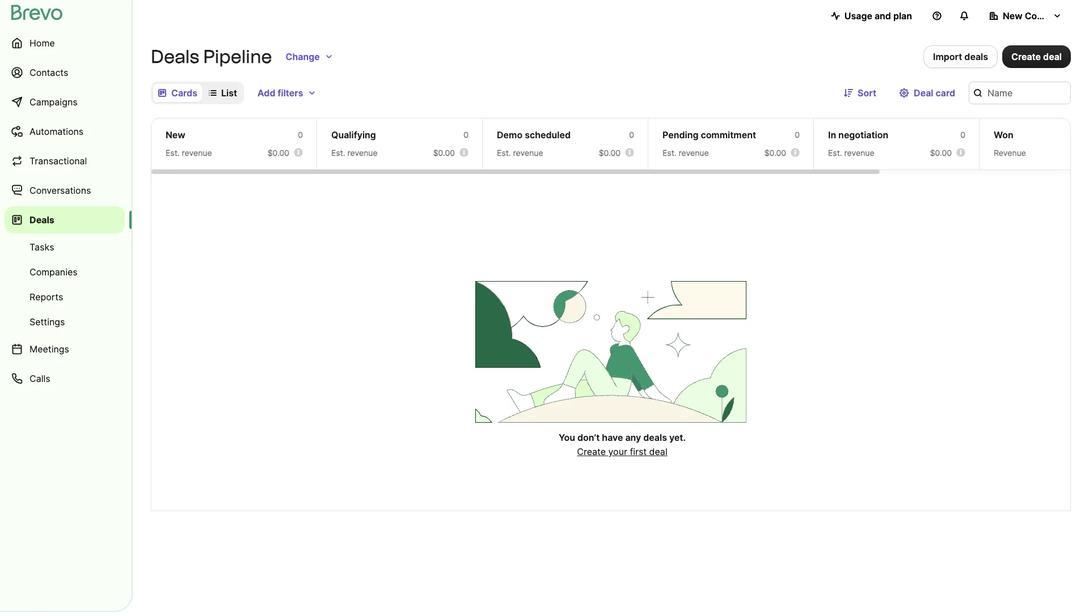 Task type: locate. For each thing, give the bounding box(es) containing it.
5 est. from the left
[[828, 148, 842, 158]]

est. revenue for in negotiation
[[828, 148, 875, 158]]

est. for in negotiation
[[828, 148, 842, 158]]

qualifying
[[331, 129, 376, 141]]

2 est. revenue from the left
[[331, 148, 378, 158]]

sort
[[858, 87, 876, 99]]

contacts
[[29, 67, 68, 78]]

3 0 from the left
[[629, 130, 634, 140]]

deals
[[151, 46, 199, 68], [29, 214, 54, 226]]

automations link
[[5, 118, 125, 145]]

conversations
[[29, 185, 91, 196]]

4 $0.00 from the left
[[764, 148, 786, 158]]

usage and plan
[[844, 10, 912, 22]]

1 est. from the left
[[166, 148, 180, 158]]

new left 'company'
[[1003, 10, 1023, 22]]

est. revenue for demo scheduled
[[497, 148, 543, 158]]

1 vertical spatial new
[[166, 129, 185, 141]]

revenue for new
[[182, 148, 212, 158]]

change
[[286, 51, 320, 62]]

new company button
[[980, 5, 1071, 27]]

home link
[[5, 29, 125, 57]]

and
[[875, 10, 891, 22]]

0 vertical spatial deals
[[151, 46, 199, 68]]

companies link
[[5, 261, 125, 284]]

deals right any
[[643, 432, 667, 444]]

4 revenue from the left
[[679, 148, 709, 158]]

campaigns link
[[5, 88, 125, 116]]

deal card button
[[890, 82, 964, 104]]

contacts link
[[5, 59, 125, 86]]

Name search field
[[969, 82, 1071, 104]]

3 est. revenue from the left
[[497, 148, 543, 158]]

$0.00 for new
[[268, 148, 289, 158]]

1 vertical spatial deals
[[29, 214, 54, 226]]

2 $0.00 from the left
[[433, 148, 455, 158]]

deals link
[[5, 206, 125, 234]]

1 vertical spatial deal
[[649, 446, 667, 458]]

automations
[[29, 126, 84, 137]]

create
[[1011, 51, 1041, 62], [577, 446, 606, 458]]

5 0 from the left
[[961, 130, 965, 140]]

5 est. revenue from the left
[[828, 148, 875, 158]]

deals pipeline
[[151, 46, 272, 68]]

1 0 from the left
[[298, 130, 303, 140]]

0 vertical spatial new
[[1003, 10, 1023, 22]]

create inside the you don't have any deals yet. create your first deal
[[577, 446, 606, 458]]

deal
[[1043, 51, 1062, 62], [649, 446, 667, 458]]

reports link
[[5, 286, 125, 309]]

create inside button
[[1011, 51, 1041, 62]]

deals right import
[[965, 51, 988, 62]]

2 revenue from the left
[[347, 148, 378, 158]]

1 horizontal spatial create
[[1011, 51, 1041, 62]]

1 horizontal spatial deal
[[1043, 51, 1062, 62]]

revenue
[[182, 148, 212, 158], [347, 148, 378, 158], [513, 148, 543, 158], [679, 148, 709, 158], [844, 148, 875, 158]]

4 0 from the left
[[795, 130, 800, 140]]

won
[[994, 129, 1014, 141]]

5 revenue from the left
[[844, 148, 875, 158]]

deal down 'company'
[[1043, 51, 1062, 62]]

est. for new
[[166, 148, 180, 158]]

campaigns
[[29, 96, 78, 108]]

$0.00
[[268, 148, 289, 158], [433, 148, 455, 158], [599, 148, 621, 158], [764, 148, 786, 158], [930, 148, 952, 158]]

demo
[[497, 129, 523, 141]]

est.
[[166, 148, 180, 158], [331, 148, 345, 158], [497, 148, 511, 158], [663, 148, 677, 158], [828, 148, 842, 158]]

0
[[298, 130, 303, 140], [464, 130, 469, 140], [629, 130, 634, 140], [795, 130, 800, 140], [961, 130, 965, 140]]

3 est. from the left
[[497, 148, 511, 158]]

demo scheduled
[[497, 129, 571, 141]]

have
[[602, 432, 623, 444]]

create down "don't"
[[577, 446, 606, 458]]

2 0 from the left
[[464, 130, 469, 140]]

1 est. revenue from the left
[[166, 148, 212, 158]]

in
[[828, 129, 836, 141]]

0 horizontal spatial deals
[[643, 432, 667, 444]]

0 vertical spatial deal
[[1043, 51, 1062, 62]]

1 horizontal spatial new
[[1003, 10, 1023, 22]]

3 revenue from the left
[[513, 148, 543, 158]]

scheduled
[[525, 129, 571, 141]]

1 horizontal spatial deals
[[965, 51, 988, 62]]

4 est. revenue from the left
[[663, 148, 709, 158]]

new down cards button at left
[[166, 129, 185, 141]]

5 $0.00 from the left
[[930, 148, 952, 158]]

0 horizontal spatial new
[[166, 129, 185, 141]]

$0.00 for in negotiation
[[930, 148, 952, 158]]

0 left won
[[961, 130, 965, 140]]

0 vertical spatial deals
[[965, 51, 988, 62]]

est. for demo scheduled
[[497, 148, 511, 158]]

1 revenue from the left
[[182, 148, 212, 158]]

home
[[29, 37, 55, 49]]

deal card
[[914, 87, 955, 99]]

filters
[[278, 87, 303, 99]]

0 left in
[[795, 130, 800, 140]]

est. revenue
[[166, 148, 212, 158], [331, 148, 378, 158], [497, 148, 543, 158], [663, 148, 709, 158], [828, 148, 875, 158]]

0 for pending commitment
[[795, 130, 800, 140]]

0 for qualifying
[[464, 130, 469, 140]]

4 est. from the left
[[663, 148, 677, 158]]

deal right first
[[649, 446, 667, 458]]

settings link
[[5, 311, 125, 334]]

deal inside the you don't have any deals yet. create your first deal
[[649, 446, 667, 458]]

1 horizontal spatial deals
[[151, 46, 199, 68]]

meetings
[[29, 344, 69, 355]]

new inside button
[[1003, 10, 1023, 22]]

create up name search field
[[1011, 51, 1041, 62]]

0 vertical spatial create
[[1011, 51, 1041, 62]]

2 est. from the left
[[331, 148, 345, 158]]

you don't have any deals yet. create your first deal
[[559, 432, 686, 458]]

1 $0.00 from the left
[[268, 148, 289, 158]]

add filters
[[258, 87, 303, 99]]

revenue
[[994, 148, 1026, 158]]

your
[[608, 446, 627, 458]]

calls
[[29, 373, 50, 385]]

deals up "tasks"
[[29, 214, 54, 226]]

3 $0.00 from the left
[[599, 148, 621, 158]]

0 horizontal spatial create
[[577, 446, 606, 458]]

create deal button
[[1002, 45, 1071, 68]]

0 left pending
[[629, 130, 634, 140]]

deal
[[914, 87, 933, 99]]

0 horizontal spatial deal
[[649, 446, 667, 458]]

0 left demo
[[464, 130, 469, 140]]

0 down filters
[[298, 130, 303, 140]]

deals up cards button at left
[[151, 46, 199, 68]]

$0.00 for demo scheduled
[[599, 148, 621, 158]]

deals
[[965, 51, 988, 62], [643, 432, 667, 444]]

tasks link
[[5, 236, 125, 259]]

new for new
[[166, 129, 185, 141]]

0 horizontal spatial deals
[[29, 214, 54, 226]]

1 vertical spatial create
[[577, 446, 606, 458]]

1 vertical spatial deals
[[643, 432, 667, 444]]

new
[[1003, 10, 1023, 22], [166, 129, 185, 141]]

pipeline
[[203, 46, 272, 68]]



Task type: vqa. For each thing, say whether or not it's contained in the screenshot.
the 0 - 0 of 0
no



Task type: describe. For each thing, give the bounding box(es) containing it.
est. revenue for new
[[166, 148, 212, 158]]

settings
[[29, 317, 65, 328]]

companies
[[29, 267, 78, 278]]

pending
[[663, 129, 699, 141]]

plan
[[893, 10, 912, 22]]

sort button
[[835, 82, 886, 104]]

0 for new
[[298, 130, 303, 140]]

cards button
[[153, 84, 202, 102]]

change button
[[277, 45, 342, 68]]

yet.
[[669, 432, 686, 444]]

import deals
[[933, 51, 988, 62]]

reports
[[29, 292, 63, 303]]

new for new company
[[1003, 10, 1023, 22]]

est. for pending commitment
[[663, 148, 677, 158]]

meetings link
[[5, 336, 125, 363]]

revenue for in negotiation
[[844, 148, 875, 158]]

deals for deals pipeline
[[151, 46, 199, 68]]

$0.00 for pending commitment
[[764, 148, 786, 158]]

pending commitment
[[663, 129, 756, 141]]

cards
[[171, 87, 197, 99]]

add filters button
[[248, 82, 326, 104]]

new company
[[1003, 10, 1067, 22]]

company
[[1025, 10, 1067, 22]]

negotiation
[[838, 129, 888, 141]]

usage
[[844, 10, 872, 22]]

deal inside create deal button
[[1043, 51, 1062, 62]]

card
[[936, 87, 955, 99]]

revenue for demo scheduled
[[513, 148, 543, 158]]

add
[[258, 87, 275, 99]]

0 for in negotiation
[[961, 130, 965, 140]]

est. revenue for pending commitment
[[663, 148, 709, 158]]

revenue for pending commitment
[[679, 148, 709, 158]]

est. revenue for qualifying
[[331, 148, 378, 158]]

usage and plan button
[[822, 5, 921, 27]]

deals inside "button"
[[965, 51, 988, 62]]

create deal
[[1011, 51, 1062, 62]]

list button
[[204, 84, 242, 102]]

any
[[625, 432, 641, 444]]

you
[[559, 432, 575, 444]]

first
[[630, 446, 647, 458]]

deals for deals
[[29, 214, 54, 226]]

conversations link
[[5, 177, 125, 204]]

in negotiation
[[828, 129, 888, 141]]

0 for demo scheduled
[[629, 130, 634, 140]]

calls link
[[5, 365, 125, 393]]

tasks
[[29, 242, 54, 253]]

transactional link
[[5, 147, 125, 175]]

import deals button
[[924, 45, 998, 68]]

create your first deal link
[[577, 446, 667, 458]]

import
[[933, 51, 962, 62]]

don't
[[577, 432, 600, 444]]

transactional
[[29, 155, 87, 167]]

list
[[221, 87, 237, 99]]

$0.00 for qualifying
[[433, 148, 455, 158]]

revenue for qualifying
[[347, 148, 378, 158]]

est. for qualifying
[[331, 148, 345, 158]]

deals inside the you don't have any deals yet. create your first deal
[[643, 432, 667, 444]]

commitment
[[701, 129, 756, 141]]



